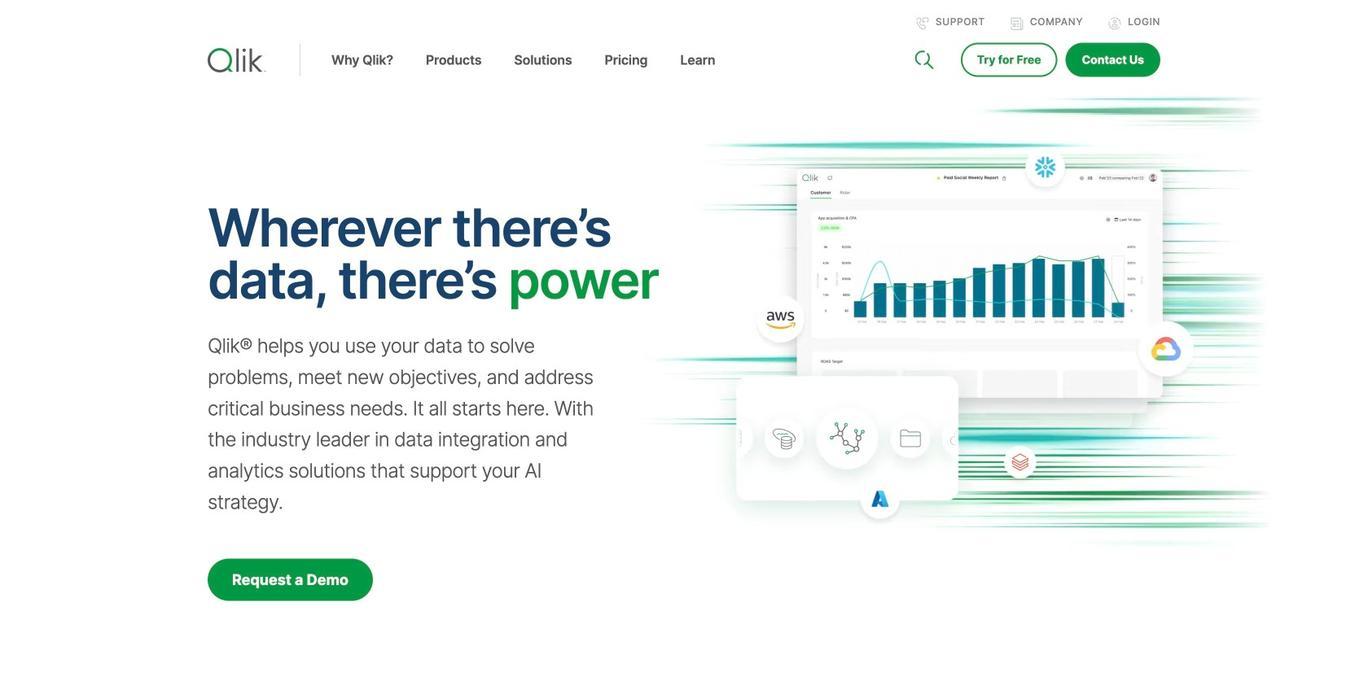 Task type: describe. For each thing, give the bounding box(es) containing it.
qlik image
[[208, 48, 266, 72]]

company image
[[1010, 17, 1023, 30]]

login image
[[1108, 17, 1122, 30]]



Task type: vqa. For each thing, say whether or not it's contained in the screenshot.
the right Request Demo
no



Task type: locate. For each thing, give the bounding box(es) containing it.
support image
[[916, 17, 929, 30]]



